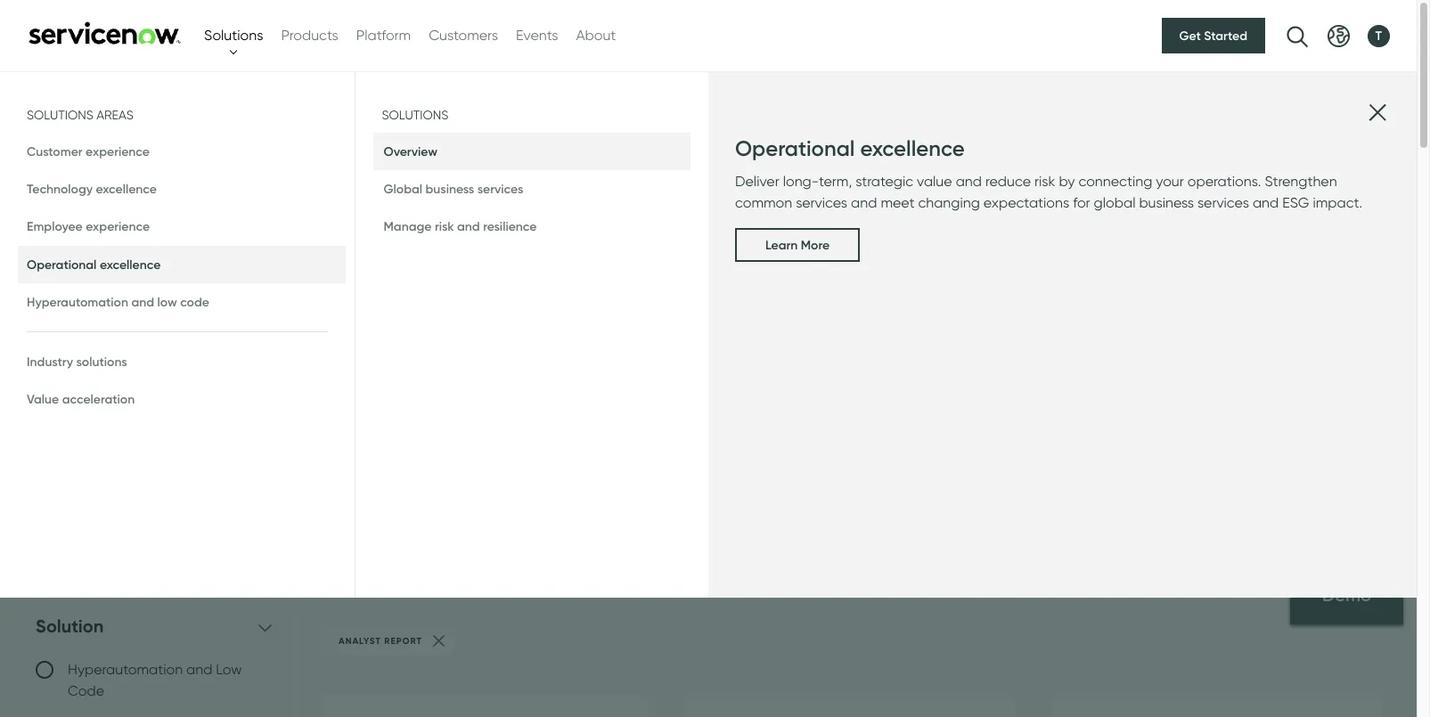 Task type: describe. For each thing, give the bounding box(es) containing it.
strategic
[[856, 173, 913, 190]]

customer experience
[[27, 143, 150, 159]]

technology excellence
[[27, 181, 157, 197]]

connecting
[[1079, 173, 1152, 190]]

products button
[[281, 25, 338, 46]]

operations.
[[1188, 173, 1261, 190]]

manage
[[384, 219, 432, 235]]

industry solutions link
[[18, 343, 345, 381]]

get
[[1179, 28, 1201, 44]]

and inside the hyperautomation and low code
[[186, 661, 212, 678]]

overview link
[[373, 133, 691, 170]]

experience for customer experience
[[86, 143, 150, 159]]

deliver
[[735, 173, 779, 190]]

business inside deliver long-term, strategic value and reduce risk by connecting your operations. strengthen common services and meet changing expectations for global business services and esg impact.
[[1139, 194, 1194, 211]]

code
[[180, 294, 209, 310]]

1 vertical spatial for
[[874, 233, 900, 259]]

your
[[1156, 173, 1184, 190]]

technology excellence link
[[18, 170, 345, 208]]

learn
[[765, 237, 798, 253]]

0 vertical spatial operational
[[735, 135, 855, 161]]

events button
[[516, 25, 558, 46]]

1 horizontal spatial services
[[796, 194, 847, 211]]

solutions for solutions areas
[[27, 108, 93, 122]]

about
[[576, 27, 616, 44]]

hyperautomation and low code
[[68, 661, 242, 699]]

employee experience link
[[18, 208, 345, 246]]

acceleration
[[62, 391, 135, 407]]

value acceleration
[[27, 391, 135, 407]]

manage risk and resilience
[[384, 219, 537, 235]]

risk inside deliver long-term, strategic value and reduce risk by connecting your operations. strengthen common services and meet changing expectations for global business services and esg impact.
[[1034, 173, 1055, 190]]

0 horizontal spatial risk
[[435, 219, 454, 235]]

code
[[68, 683, 104, 699]]

resilience
[[483, 219, 537, 235]]

have
[[720, 233, 769, 259]]

get started link
[[1162, 18, 1265, 53]]

resource center
[[36, 163, 363, 216]]

resource
[[36, 127, 116, 147]]

customer experience link
[[18, 133, 345, 170]]

events
[[516, 27, 558, 44]]

excellence for operational excellence link
[[100, 256, 161, 272]]

global business services link
[[373, 170, 691, 208]]

we
[[686, 233, 715, 259]]

impact.
[[1313, 194, 1363, 211]]

whether you are new to servicenow or an experienced developer, we have an option for you
[[36, 233, 941, 259]]

learn more
[[765, 237, 830, 253]]

deliver long-term, strategic value and reduce risk by connecting your operations. strengthen common services and meet changing expectations for global business services and esg impact.
[[735, 173, 1363, 211]]

analyst report
[[339, 635, 422, 647]]

areas
[[96, 108, 133, 122]]

results
[[363, 558, 438, 589]]

low
[[157, 294, 177, 310]]

2 you from the left
[[905, 233, 941, 259]]

value
[[27, 391, 59, 407]]

experience for employee experience
[[86, 219, 150, 235]]

long-
[[783, 173, 819, 190]]

reduce
[[985, 173, 1031, 190]]

started
[[1204, 28, 1247, 44]]

1 an from the left
[[420, 233, 446, 259]]

customer
[[27, 143, 83, 159]]

more
[[801, 237, 830, 253]]

value acceleration link
[[18, 381, 345, 418]]

new
[[203, 233, 244, 259]]

operational excellence link
[[18, 246, 345, 283]]

are
[[166, 233, 198, 259]]

learn more link
[[735, 228, 860, 262]]



Task type: vqa. For each thing, say whether or not it's contained in the screenshot.
Solutions dropdown button 'Solutions'
yes



Task type: locate. For each thing, give the bounding box(es) containing it.
meet
[[881, 194, 915, 211]]

term,
[[819, 173, 852, 190]]

analyst
[[339, 635, 381, 647]]

manage risk and resilience link
[[373, 208, 691, 246]]

hyperautomation and low code
[[27, 294, 209, 310]]

option
[[805, 233, 869, 259]]

industry
[[27, 354, 73, 370]]

solutions left products on the top left
[[204, 27, 263, 44]]

0 horizontal spatial business
[[426, 181, 474, 197]]

231
[[321, 558, 357, 589]]

experience down 'resource'
[[86, 219, 150, 235]]

risk
[[1034, 173, 1055, 190], [435, 219, 454, 235]]

get started
[[1179, 28, 1247, 44]]

0 horizontal spatial for
[[874, 233, 900, 259]]

about button
[[576, 25, 616, 46]]

2 an from the left
[[774, 233, 800, 259]]

esg
[[1282, 194, 1309, 211]]

0 vertical spatial hyperautomation
[[27, 294, 128, 310]]

231 results
[[321, 558, 438, 589]]

by
[[1059, 173, 1075, 190]]

0 vertical spatial for
[[1073, 194, 1090, 211]]

hyperautomation
[[27, 294, 128, 310], [68, 661, 183, 678]]

1 vertical spatial hyperautomation
[[68, 661, 183, 678]]

for inside deliver long-term, strategic value and reduce risk by connecting your operations. strengthen common services and meet changing expectations for global business services and esg impact.
[[1073, 194, 1090, 211]]

report
[[384, 635, 422, 647]]

developer,
[[579, 233, 681, 259]]

0 vertical spatial risk
[[1034, 173, 1055, 190]]

for down the by
[[1073, 194, 1090, 211]]

risk right "manage"
[[435, 219, 454, 235]]

solutions
[[76, 354, 127, 370]]

1 vertical spatial excellence
[[96, 181, 157, 197]]

global business services
[[384, 181, 523, 197]]

hyperautomation and low code link
[[18, 283, 345, 321]]

center
[[120, 127, 178, 147]]

hyperautomation inside the hyperautomation and low code
[[68, 661, 183, 678]]

experience
[[86, 143, 150, 159], [86, 219, 150, 235]]

solutions button
[[204, 25, 263, 46]]

excellence up employee experience
[[96, 181, 157, 197]]

0 horizontal spatial an
[[420, 233, 446, 259]]

you down meet in the right of the page
[[905, 233, 941, 259]]

operational up long-
[[735, 135, 855, 161]]

services up the resilience
[[477, 181, 523, 197]]

1 vertical spatial operational
[[27, 256, 97, 272]]

operational excellence down employee experience
[[27, 256, 161, 272]]

customers button
[[429, 25, 498, 46]]

servicenow image
[[27, 21, 183, 44]]

hyperautomation for hyperautomation and low code
[[27, 294, 128, 310]]

operational excellence
[[735, 135, 965, 161], [27, 256, 161, 272]]

employee
[[27, 219, 83, 235]]

0 horizontal spatial operational
[[27, 256, 97, 272]]

for
[[1073, 194, 1090, 211], [874, 233, 900, 259]]

0 vertical spatial operational excellence
[[735, 135, 965, 161]]

to
[[249, 233, 270, 259]]

whether
[[36, 233, 120, 259]]

Search resources field
[[36, 401, 1381, 486]]

excellence for technology excellence link
[[96, 181, 157, 197]]

solutions areas
[[27, 108, 133, 122]]

1 horizontal spatial operational excellence
[[735, 135, 965, 161]]

1 horizontal spatial business
[[1139, 194, 1194, 211]]

solutions for the solutions popup button at the left top of page
[[204, 27, 263, 44]]

0 horizontal spatial services
[[477, 181, 523, 197]]

low
[[216, 661, 242, 678]]

services down 'operations.'
[[1198, 194, 1249, 211]]

0 vertical spatial excellence
[[860, 135, 965, 161]]

you
[[125, 233, 161, 259], [905, 233, 941, 259]]

platform button
[[356, 25, 411, 46]]

0 horizontal spatial operational excellence
[[27, 256, 161, 272]]

resource center
[[36, 127, 178, 147]]

an left more
[[774, 233, 800, 259]]

technology
[[27, 181, 93, 197]]

platform
[[356, 27, 411, 44]]

0 horizontal spatial solutions
[[27, 108, 93, 122]]

1 horizontal spatial solutions
[[204, 27, 263, 44]]

solutions up overview
[[382, 108, 448, 122]]

solution
[[36, 615, 104, 637]]

operational down employee
[[27, 256, 97, 272]]

for down meet in the right of the page
[[874, 233, 900, 259]]

services
[[477, 181, 523, 197], [796, 194, 847, 211], [1198, 194, 1249, 211]]

1 horizontal spatial an
[[774, 233, 800, 259]]

business down your
[[1139, 194, 1194, 211]]

customers
[[429, 27, 498, 44]]

1 experience from the top
[[86, 143, 150, 159]]

changing
[[918, 194, 980, 211]]

operational
[[735, 135, 855, 161], [27, 256, 97, 272]]

an
[[420, 233, 446, 259], [774, 233, 800, 259]]

operational excellence up term,
[[735, 135, 965, 161]]

1 horizontal spatial risk
[[1034, 173, 1055, 190]]

1 you from the left
[[125, 233, 161, 259]]

you left 'are'
[[125, 233, 161, 259]]

resource
[[36, 163, 216, 216]]

services down term,
[[796, 194, 847, 211]]

2 vertical spatial excellence
[[100, 256, 161, 272]]

1 horizontal spatial for
[[1073, 194, 1090, 211]]

hyperautomation for hyperautomation and low code
[[68, 661, 183, 678]]

1 horizontal spatial you
[[905, 233, 941, 259]]

2 horizontal spatial services
[[1198, 194, 1249, 211]]

excellence up "hyperautomation and low code"
[[100, 256, 161, 272]]

strengthen
[[1265, 173, 1337, 190]]

products
[[281, 27, 338, 44]]

1 horizontal spatial operational
[[735, 135, 855, 161]]

excellence up value
[[860, 135, 965, 161]]

2 horizontal spatial solutions
[[382, 108, 448, 122]]

experienced
[[451, 233, 573, 259]]

experience down areas
[[86, 143, 150, 159]]

business
[[426, 181, 474, 197], [1139, 194, 1194, 211]]

value
[[917, 173, 952, 190]]

business up manage risk and resilience
[[426, 181, 474, 197]]

1 vertical spatial operational excellence
[[27, 256, 161, 272]]

hyperautomation down 'whether'
[[27, 294, 128, 310]]

employee experience
[[27, 219, 150, 235]]

global
[[1094, 194, 1136, 211]]

overview
[[384, 143, 437, 159]]

2 experience from the top
[[86, 219, 150, 235]]

expectations
[[984, 194, 1069, 211]]

or
[[395, 233, 415, 259]]

industry solutions
[[27, 354, 127, 370]]

an right or
[[420, 233, 446, 259]]

and
[[956, 173, 982, 190], [851, 194, 877, 211], [1253, 194, 1279, 211], [457, 219, 480, 235], [131, 294, 154, 310], [186, 661, 212, 678]]

hyperautomation inside hyperautomation and low code link
[[27, 294, 128, 310]]

center
[[227, 163, 363, 216]]

hyperautomation up code
[[68, 661, 183, 678]]

risk left the by
[[1034, 173, 1055, 190]]

1 vertical spatial risk
[[435, 219, 454, 235]]

0 vertical spatial experience
[[86, 143, 150, 159]]

solutions up resource
[[27, 108, 93, 122]]

servicenow
[[275, 233, 390, 259]]

0 horizontal spatial you
[[125, 233, 161, 259]]

common
[[735, 194, 792, 211]]

global
[[384, 181, 422, 197]]

1 vertical spatial experience
[[86, 219, 150, 235]]



